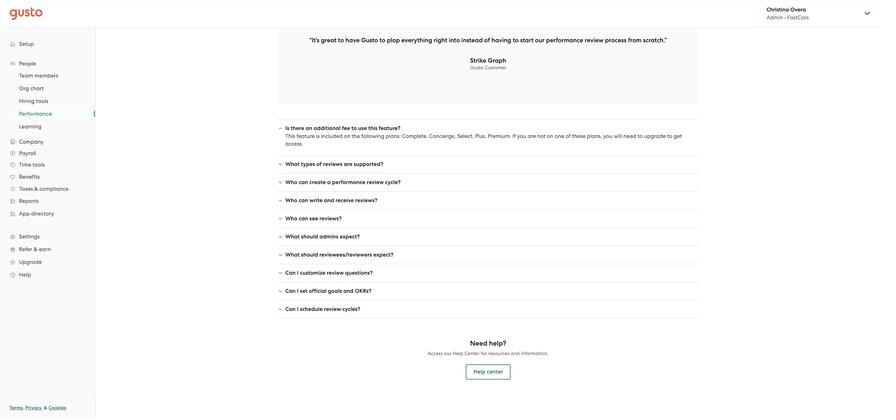 Task type: vqa. For each thing, say whether or not it's contained in the screenshot.
1099 tax forms link
no



Task type: locate. For each thing, give the bounding box(es) containing it.
0 vertical spatial of
[[485, 37, 490, 44]]

1 vertical spatial receive
[[449, 205, 467, 212]]

0 horizontal spatial help
[[19, 272, 31, 278]]

0 vertical spatial reviews?
[[356, 197, 378, 204]]

graph
[[488, 57, 507, 64]]

have inside while admins set up review cycles, only employees can write and receive reviews. we do not currently support admins and contractors as review participants. if you already have an employee account and you need instructions on how to switch between your admin and employee accounts, check out
[[306, 213, 319, 219]]

chart
[[30, 85, 44, 92]]

feature?
[[379, 125, 401, 132]]

0 vertical spatial tools
[[36, 98, 48, 104]]

receive up how
[[449, 205, 467, 212]]

are left one
[[528, 133, 536, 139]]

of left having on the top right of the page
[[485, 37, 490, 44]]

expect?
[[340, 234, 360, 240], [374, 252, 394, 258]]

contractors
[[592, 205, 620, 212]]

can for who can write and receive reviews?
[[299, 197, 308, 204]]

2 list from the top
[[0, 69, 95, 133]]

feature
[[297, 133, 315, 139]]

earn
[[39, 246, 51, 253]]

2 can from the top
[[286, 288, 296, 295]]

as
[[621, 205, 627, 212]]

1 can from the top
[[286, 270, 296, 277]]

while admins set up review cycles, only employees can write and receive reviews. we do not currently support admins and contractors as review participants. if you already have an employee account and you need instructions on how to switch between your admin and employee accounts, check out
[[286, 205, 693, 219]]

0 horizontal spatial goals
[[328, 288, 342, 295]]

0 horizontal spatial an
[[306, 125, 313, 132]]

set left up
[[321, 205, 328, 212]]

1 vertical spatial our
[[444, 351, 452, 357]]

are inside this feature is included on the following plans: complete, concierge, select, plus, premium. if you are not on one of these plans, you will need to upgrade to get access.
[[528, 133, 536, 139]]

1 horizontal spatial have
[[346, 37, 360, 44]]

can for can i set official goals and okrs?
[[286, 288, 296, 295]]

help inside need help? access our help center for resources and information.
[[453, 351, 464, 357]]

start
[[521, 37, 534, 44]]

can for who can see reviews?
[[299, 215, 308, 222]]

write down create
[[310, 197, 323, 204]]

reports link
[[6, 195, 89, 207]]

the
[[352, 133, 360, 139]]

do
[[499, 205, 505, 212]]

to right how
[[461, 213, 466, 219]]

great
[[321, 37, 337, 44]]

tools inside dropdown button
[[33, 162, 45, 168]]

reviews
[[323, 161, 343, 168], [493, 296, 511, 302]]

can i schedule review cycles?
[[286, 306, 361, 313]]

0 vertical spatial who
[[286, 179, 298, 186]]

set for official
[[300, 288, 308, 295]]

1 vertical spatial need
[[397, 213, 410, 219]]

1 vertical spatial who
[[286, 197, 298, 204]]

1 who from the top
[[286, 179, 298, 186]]

0 horizontal spatial our
[[444, 351, 452, 357]]

, left "privacy" link
[[23, 405, 24, 411]]

write inside while admins set up review cycles, only employees can write and receive reviews. we do not currently support admins and contractors as review participants. if you already have an employee account and you need instructions on how to switch between your admin and employee accounts, check out
[[424, 205, 436, 212]]

1 horizontal spatial help
[[453, 351, 464, 357]]

setup
[[19, 41, 34, 47]]

2 should from the top
[[301, 252, 318, 258]]

reviews? down up
[[320, 215, 342, 222]]

0 horizontal spatial expect?
[[340, 234, 360, 240]]

can left create
[[299, 179, 308, 186]]

employee down up
[[328, 213, 353, 219]]

0 vertical spatial if
[[513, 133, 516, 139]]

of
[[485, 37, 490, 44], [566, 133, 571, 139], [317, 161, 322, 168]]

can for can i customize review questions?
[[286, 270, 296, 277]]

3 can from the top
[[286, 306, 296, 313]]

our
[[536, 37, 545, 44], [444, 351, 452, 357]]

if right premium.
[[513, 133, 516, 139]]

0 vertical spatial &
[[34, 186, 38, 192]]

of inside this feature is included on the following plans: complete, concierge, select, plus, premium. if you are not on one of these plans, you will need to upgrade to get access.
[[566, 133, 571, 139]]

set for up
[[321, 205, 328, 212]]

between
[[485, 213, 507, 219]]

you down employees
[[387, 213, 396, 219]]

0 horizontal spatial gusto
[[361, 37, 378, 44]]

our right start
[[536, 37, 545, 44]]

0 horizontal spatial not
[[507, 205, 515, 212]]

reviews left with
[[493, 296, 511, 302]]

0 horizontal spatial if
[[513, 133, 516, 139]]

1 i from the top
[[297, 270, 299, 277]]

instead
[[462, 37, 483, 44]]

0 horizontal spatial employee
[[328, 213, 353, 219]]

can i customize review questions?
[[286, 270, 373, 277]]

our right access
[[444, 351, 452, 357]]

3 who from the top
[[286, 215, 298, 222]]

can left the customize
[[286, 270, 296, 277]]

of right one
[[566, 133, 571, 139]]

1 vertical spatial tools
[[33, 162, 45, 168]]

you left will
[[604, 133, 613, 139]]

need inside this feature is included on the following plans: complete, concierge, select, plus, premium. if you are not on one of these plans, you will need to upgrade to get access.
[[624, 133, 637, 139]]

should
[[301, 234, 318, 240], [301, 252, 318, 258]]

1 vertical spatial reviews
[[493, 296, 511, 302]]

2 i from the top
[[297, 288, 299, 295]]

0 horizontal spatial need
[[397, 213, 410, 219]]

payroll
[[19, 150, 36, 157]]

what
[[286, 161, 300, 168], [286, 234, 300, 240], [286, 252, 300, 258]]

admins
[[301, 205, 320, 212], [561, 205, 579, 212], [320, 234, 339, 240]]

there
[[291, 125, 305, 132]]

0 vertical spatial expect?
[[340, 234, 360, 240]]

2 vertical spatial what
[[286, 252, 300, 258]]

0 vertical spatial write
[[310, 197, 323, 204]]

1 vertical spatial what
[[286, 234, 300, 240]]

only
[[373, 205, 383, 212]]

what for what should admins expect?
[[286, 234, 300, 240]]

1 list from the top
[[0, 58, 95, 281]]

refer & earn link
[[6, 244, 89, 255]]

reviews?
[[356, 197, 378, 204], [320, 215, 342, 222]]

can left "see"
[[299, 215, 308, 222]]

employee
[[328, 213, 353, 219], [550, 213, 574, 219]]

help for help center
[[474, 369, 486, 376]]

1 horizontal spatial official
[[357, 296, 374, 302]]

1 employee from the left
[[328, 213, 353, 219]]

to left start
[[513, 37, 519, 44]]

0 vertical spatial official
[[309, 288, 327, 295]]

0 vertical spatial can
[[286, 270, 296, 277]]

tools
[[36, 98, 48, 104], [33, 162, 45, 168]]

need inside while admins set up review cycles, only employees can write and receive reviews. we do not currently support admins and contractors as review participants. if you already have an employee account and you need instructions on how to switch between your admin and employee accounts, check out
[[397, 213, 410, 219]]

1 vertical spatial not
[[507, 205, 515, 212]]

"it's
[[310, 37, 320, 44]]

need right will
[[624, 133, 637, 139]]

already
[[286, 213, 305, 219]]

1 horizontal spatial write
[[424, 205, 436, 212]]

1 what from the top
[[286, 161, 300, 168]]

"it's great to have gusto to plop everything right into instead of having to start our performance review process from scratch."
[[310, 37, 668, 44]]

0 horizontal spatial receive
[[336, 197, 354, 204]]

0 horizontal spatial set
[[300, 288, 308, 295]]

1 horizontal spatial are
[[528, 133, 536, 139]]

have right great
[[346, 37, 360, 44]]

on left how
[[441, 213, 448, 219]]

3 i from the top
[[297, 306, 299, 313]]

i down the your
[[297, 306, 299, 313]]

2 what from the top
[[286, 234, 300, 240]]

tools down chart
[[36, 98, 48, 104]]

an up feature at the left of the page
[[306, 125, 313, 132]]

org chart
[[19, 85, 44, 92]]

refer
[[19, 246, 32, 253]]

an right "see"
[[320, 213, 327, 219]]

on down fee
[[344, 133, 351, 139]]

0 vertical spatial should
[[301, 234, 318, 240]]

and up manage on the bottom left of page
[[344, 288, 354, 295]]

0 horizontal spatial performance
[[332, 179, 366, 186]]

expect? for what should reviewees/reviewers expect?
[[374, 252, 394, 258]]

1 vertical spatial i
[[297, 288, 299, 295]]

can up while
[[299, 197, 308, 204]]

1 vertical spatial if
[[679, 205, 683, 212]]

0 horizontal spatial have
[[306, 213, 319, 219]]

receive up up
[[336, 197, 354, 204]]

can for can i schedule review cycles?
[[286, 306, 296, 313]]

& inside dropdown button
[[34, 186, 38, 192]]

employee down support
[[550, 213, 574, 219]]

taxes & compliance
[[19, 186, 69, 192]]

you
[[518, 133, 527, 139], [604, 133, 613, 139], [684, 205, 693, 212], [387, 213, 396, 219]]

0 horizontal spatial ,
[[23, 405, 24, 411]]

list containing team members
[[0, 69, 95, 133]]

to left get
[[668, 133, 673, 139]]

0 vertical spatial are
[[528, 133, 536, 139]]

you right premium.
[[518, 133, 527, 139]]

who for who can see reviews?
[[286, 215, 298, 222]]

1 horizontal spatial performance
[[459, 296, 491, 302]]

0 vertical spatial set
[[321, 205, 328, 212]]

1 horizontal spatial expect?
[[374, 252, 394, 258]]

2 vertical spatial help
[[474, 369, 486, 376]]

and up up
[[324, 197, 334, 204]]

list containing people
[[0, 58, 95, 281]]

0 vertical spatial what
[[286, 161, 300, 168]]

strike graph gusto customer
[[471, 57, 507, 71]]

should down 'who can see reviews?'
[[301, 234, 318, 240]]

team
[[309, 296, 323, 302]]

of right types in the top of the page
[[317, 161, 322, 168]]

if
[[513, 133, 516, 139], [679, 205, 683, 212]]

should up the customize
[[301, 252, 318, 258]]

1 vertical spatial can
[[286, 288, 296, 295]]

up
[[330, 205, 336, 212]]

should for admins
[[301, 234, 318, 240]]

1 horizontal spatial reviews
[[493, 296, 511, 302]]

benefits link
[[6, 171, 89, 183]]

reviews up a
[[323, 161, 343, 168]]

switch
[[468, 213, 483, 219]]

1 vertical spatial write
[[424, 205, 436, 212]]

0 vertical spatial an
[[306, 125, 313, 132]]

& left 'cookies'
[[44, 405, 47, 411]]

out
[[616, 213, 625, 219]]

cycle?
[[385, 179, 401, 186]]

1 vertical spatial help
[[453, 351, 464, 357]]

0 vertical spatial receive
[[336, 197, 354, 204]]

write up instructions
[[424, 205, 436, 212]]

team
[[19, 73, 33, 79]]

gusto down strike
[[471, 65, 484, 71]]

2 horizontal spatial performance
[[547, 37, 584, 44]]

1 horizontal spatial of
[[485, 37, 490, 44]]

1 horizontal spatial ,
[[41, 405, 43, 411]]

resources
[[489, 351, 510, 357]]

1 horizontal spatial gusto
[[471, 65, 484, 71]]

1 vertical spatial are
[[344, 161, 353, 168]]

are up the who can create a performance review cycle?
[[344, 161, 353, 168]]

1 horizontal spatial reviews?
[[356, 197, 378, 204]]

on left one
[[547, 133, 554, 139]]

help inside the gusto navigation element
[[19, 272, 31, 278]]

not inside this feature is included on the following plans: complete, concierge, select, plus, premium. if you are not on one of these plans, you will need to upgrade to get access.
[[538, 133, 546, 139]]

tools right time
[[33, 162, 45, 168]]

0 horizontal spatial official
[[309, 288, 327, 295]]

everything
[[402, 37, 433, 44]]

review down manage on the bottom left of page
[[324, 306, 341, 313]]

1 horizontal spatial receive
[[449, 205, 467, 212]]

can up instructions
[[413, 205, 422, 212]]

1 horizontal spatial need
[[624, 133, 637, 139]]

review
[[585, 37, 604, 44], [367, 179, 384, 186], [338, 205, 354, 212], [628, 205, 645, 212], [327, 270, 344, 277], [324, 306, 341, 313]]

can i set official goals and okrs?
[[286, 288, 372, 295]]

reviews? up cycles,
[[356, 197, 378, 204]]

taxes & compliance button
[[6, 183, 89, 195]]

goals left reference
[[375, 296, 389, 302]]

0 vertical spatial i
[[297, 270, 299, 277]]

1 vertical spatial have
[[306, 213, 319, 219]]

1 vertical spatial gusto
[[471, 65, 484, 71]]

need help? access our help center for resources and information.
[[428, 340, 549, 357]]

1 vertical spatial goals
[[375, 296, 389, 302]]

0 horizontal spatial reviews?
[[320, 215, 342, 222]]

with
[[513, 296, 523, 302]]

1 horizontal spatial employee
[[550, 213, 574, 219]]

we
[[489, 205, 497, 212]]

2 horizontal spatial help
[[474, 369, 486, 376]]

not left one
[[538, 133, 546, 139]]

0 horizontal spatial on
[[344, 133, 351, 139]]

list
[[0, 58, 95, 281], [0, 69, 95, 133]]

center
[[465, 351, 480, 357]]

0 horizontal spatial are
[[344, 161, 353, 168]]

can up the yes!
[[286, 288, 296, 295]]

1 vertical spatial should
[[301, 252, 318, 258]]

i left the customize
[[297, 270, 299, 277]]

1 should from the top
[[301, 234, 318, 240]]

access
[[428, 351, 443, 357]]

currently
[[517, 205, 538, 212]]

0 horizontal spatial of
[[317, 161, 322, 168]]

1 horizontal spatial set
[[321, 205, 328, 212]]

can inside while admins set up review cycles, only employees can write and receive reviews. we do not currently support admins and contractors as review participants. if you already have an employee account and you need instructions on how to switch between your admin and employee accounts, check out
[[413, 205, 422, 212]]

and inside need help? access our help center for resources and information.
[[511, 351, 520, 357]]

learning link
[[11, 121, 89, 132]]

participants.
[[646, 205, 678, 212]]

& for compliance
[[34, 186, 38, 192]]

, left 'cookies'
[[41, 405, 43, 411]]

official up team
[[309, 288, 327, 295]]

hiring
[[19, 98, 35, 104]]

set up the your
[[300, 288, 308, 295]]

1 horizontal spatial on
[[441, 213, 448, 219]]

who can see reviews?
[[286, 215, 342, 222]]

terms , privacy , & cookies
[[10, 405, 66, 411]]

our inside need help? access our help center for resources and information.
[[444, 351, 452, 357]]

1 vertical spatial &
[[34, 246, 38, 253]]

can down the yes!
[[286, 306, 296, 313]]

2 vertical spatial i
[[297, 306, 299, 313]]

i up the your
[[297, 288, 299, 295]]

official down okrs?
[[357, 296, 374, 302]]

1 vertical spatial of
[[566, 133, 571, 139]]

0 vertical spatial our
[[536, 37, 545, 44]]

i for schedule
[[297, 306, 299, 313]]

not up your
[[507, 205, 515, 212]]

2 horizontal spatial on
[[547, 133, 554, 139]]

following
[[362, 133, 385, 139]]

0 vertical spatial need
[[624, 133, 637, 139]]

if right participants.
[[679, 205, 683, 212]]

and
[[324, 197, 334, 204], [437, 205, 448, 212], [580, 205, 590, 212], [375, 213, 386, 219], [538, 213, 548, 219], [344, 288, 354, 295], [390, 296, 400, 302], [511, 351, 520, 357]]

2 vertical spatial can
[[286, 306, 296, 313]]

and right resources
[[511, 351, 520, 357]]

& right taxes
[[34, 186, 38, 192]]

1 horizontal spatial if
[[679, 205, 683, 212]]

on inside while admins set up review cycles, only employees can write and receive reviews. we do not currently support admins and contractors as review participants. if you already have an employee account and you need instructions on how to switch between your admin and employee accounts, check out
[[441, 213, 448, 219]]

help?
[[489, 340, 507, 348]]

payroll button
[[6, 148, 89, 159]]

performance
[[547, 37, 584, 44], [332, 179, 366, 186], [459, 296, 491, 302]]

upgrade
[[645, 133, 666, 139]]

0 vertical spatial help
[[19, 272, 31, 278]]

set inside while admins set up review cycles, only employees can write and receive reviews. we do not currently support admins and contractors as review participants. if you already have an employee account and you need instructions on how to switch between your admin and employee accounts, check out
[[321, 205, 328, 212]]

2 who from the top
[[286, 197, 298, 204]]

need down employees
[[397, 213, 410, 219]]

i for set
[[297, 288, 299, 295]]

goals up manage on the bottom left of page
[[328, 288, 342, 295]]

directory
[[31, 211, 54, 217]]

app directory
[[19, 211, 54, 217]]

0 vertical spatial goals
[[328, 288, 342, 295]]

can
[[286, 270, 296, 277], [286, 288, 296, 295], [286, 306, 296, 313]]

3 what from the top
[[286, 252, 300, 258]]

learning
[[19, 123, 42, 130]]

plans:
[[386, 133, 401, 139]]

and left reference
[[390, 296, 400, 302]]

and up instructions
[[437, 205, 448, 212]]

admin
[[767, 14, 784, 21]]

to
[[338, 37, 344, 44], [380, 37, 386, 44], [513, 37, 519, 44], [352, 125, 357, 132], [638, 133, 643, 139], [668, 133, 673, 139], [461, 213, 466, 219]]

1 vertical spatial an
[[320, 213, 327, 219]]

review left the process
[[585, 37, 604, 44]]

1 horizontal spatial an
[[320, 213, 327, 219]]

an
[[306, 125, 313, 132], [320, 213, 327, 219]]

tools for hiring tools
[[36, 98, 48, 104]]

have right "already"
[[306, 213, 319, 219]]

is
[[286, 125, 290, 132]]

gusto left plop
[[361, 37, 378, 44]]

2 vertical spatial of
[[317, 161, 322, 168]]

0 vertical spatial have
[[346, 37, 360, 44]]

0 horizontal spatial write
[[310, 197, 323, 204]]

& left earn
[[34, 246, 38, 253]]



Task type: describe. For each thing, give the bounding box(es) containing it.
upgrade
[[19, 259, 42, 265]]

admins up accounts,
[[561, 205, 579, 212]]

to inside while admins set up review cycles, only employees can write and receive reviews. we do not currently support admins and contractors as review participants. if you already have an employee account and you need instructions on how to switch between your admin and employee accounts, check out
[[461, 213, 466, 219]]

cycles,
[[355, 205, 371, 212]]

0 vertical spatial performance
[[547, 37, 584, 44]]

receive inside while admins set up review cycles, only employees can write and receive reviews. we do not currently support admins and contractors as review participants. if you already have an employee account and you need instructions on how to switch between your admin and employee accounts, check out
[[449, 205, 467, 212]]

reviews.
[[468, 205, 488, 212]]

concierge,
[[430, 133, 456, 139]]

cookies button
[[49, 404, 66, 412]]

during
[[441, 296, 457, 302]]

review right as
[[628, 205, 645, 212]]

okrs?
[[355, 288, 372, 295]]

your
[[508, 213, 519, 219]]

who for who can create a performance review cycle?
[[286, 179, 298, 186]]

taxes
[[19, 186, 33, 192]]

terms
[[10, 405, 23, 411]]

2 vertical spatial &
[[44, 405, 47, 411]]

compliance
[[39, 186, 69, 192]]

to up the the
[[352, 125, 357, 132]]

christina overa admin • fastcars
[[767, 6, 810, 21]]

them
[[427, 296, 440, 302]]

help for help
[[19, 272, 31, 278]]

1 horizontal spatial our
[[536, 37, 545, 44]]

app
[[19, 211, 30, 217]]

and down support
[[538, 213, 548, 219]]

should for reviewees/reviewers
[[301, 252, 318, 258]]

cycles?
[[343, 306, 361, 313]]

help center
[[474, 369, 504, 376]]

expect? for what should admins expect?
[[340, 234, 360, 240]]

who can write and receive reviews?
[[286, 197, 378, 204]]

gusto navigation element
[[0, 27, 95, 292]]

org
[[19, 85, 29, 92]]

•
[[785, 14, 787, 21]]

fee
[[342, 125, 350, 132]]

1 vertical spatial reviews?
[[320, 215, 342, 222]]

can for who can create a performance review cycle?
[[299, 179, 308, 186]]

if inside this feature is included on the following plans: complete, concierge, select, plus, premium. if you are not on one of these plans, you will need to upgrade to get access.
[[513, 133, 516, 139]]

select,
[[458, 133, 474, 139]]

refer & earn
[[19, 246, 51, 253]]

help link
[[6, 269, 89, 281]]

performance
[[19, 111, 52, 117]]

types
[[301, 161, 315, 168]]

1 vertical spatial official
[[357, 296, 374, 302]]

to left plop
[[380, 37, 386, 44]]

customer
[[485, 65, 507, 71]]

information.
[[521, 351, 549, 357]]

settings
[[19, 234, 40, 240]]

reports
[[19, 198, 39, 204]]

what for what types of reviews are supported?
[[286, 161, 300, 168]]

what for what should reviewees/reviewers expect?
[[286, 252, 300, 258]]

privacy
[[25, 405, 41, 411]]

1 , from the left
[[23, 405, 24, 411]]

to right great
[[338, 37, 344, 44]]

2 employee from the left
[[550, 213, 574, 219]]

org chart link
[[11, 83, 89, 94]]

& for earn
[[34, 246, 38, 253]]

and down only
[[375, 213, 386, 219]]

is there an additional fee to use this feature?
[[286, 125, 401, 132]]

company button
[[6, 136, 89, 148]]

yes! your team can manage official goals and reference them during performance reviews with
[[286, 296, 523, 302]]

time tools button
[[6, 159, 89, 171]]

can down can i set official goals and okrs?
[[324, 296, 333, 302]]

will
[[614, 133, 623, 139]]

overa
[[791, 6, 807, 13]]

review right up
[[338, 205, 354, 212]]

create
[[310, 179, 326, 186]]

what should reviewees/reviewers expect?
[[286, 252, 394, 258]]

need
[[471, 340, 488, 348]]

accounts,
[[575, 213, 600, 219]]

plop
[[387, 37, 400, 44]]

if inside while admins set up review cycles, only employees can write and receive reviews. we do not currently support admins and contractors as review participants. if you already have an employee account and you need instructions on how to switch between your admin and employee accounts, check out
[[679, 205, 683, 212]]

questions?
[[345, 270, 373, 277]]

who for who can write and receive reviews?
[[286, 197, 298, 204]]

0 vertical spatial reviews
[[323, 161, 343, 168]]

your
[[297, 296, 308, 302]]

an inside while admins set up review cycles, only employees can write and receive reviews. we do not currently support admins and contractors as review participants. if you already have an employee account and you need instructions on how to switch between your admin and employee accounts, check out
[[320, 213, 327, 219]]

manage
[[334, 296, 356, 302]]

included
[[321, 133, 343, 139]]

admins up 'who can see reviews?'
[[301, 205, 320, 212]]

get
[[674, 133, 683, 139]]

account
[[354, 213, 374, 219]]

and up accounts,
[[580, 205, 590, 212]]

team members
[[19, 73, 58, 79]]

time
[[19, 162, 31, 168]]

members
[[35, 73, 58, 79]]

instructions
[[411, 213, 440, 219]]

admins up what should reviewees/reviewers expect?
[[320, 234, 339, 240]]

2 vertical spatial performance
[[459, 296, 491, 302]]

complete,
[[402, 133, 428, 139]]

to left upgrade
[[638, 133, 643, 139]]

is
[[316, 133, 320, 139]]

0 vertical spatial gusto
[[361, 37, 378, 44]]

home image
[[10, 7, 43, 20]]

for
[[481, 351, 488, 357]]

hiring tools link
[[11, 95, 89, 107]]

i for customize
[[297, 270, 299, 277]]

not inside while admins set up review cycles, only employees can write and receive reviews. we do not currently support admins and contractors as review participants. if you already have an employee account and you need instructions on how to switch between your admin and employee accounts, check out
[[507, 205, 515, 212]]

having
[[492, 37, 512, 44]]

schedule
[[300, 306, 323, 313]]

2 , from the left
[[41, 405, 43, 411]]

what types of reviews are supported?
[[286, 161, 384, 168]]

benefits
[[19, 174, 40, 180]]

right
[[434, 37, 448, 44]]

app directory link
[[6, 208, 89, 220]]

review down what should reviewees/reviewers expect?
[[327, 270, 344, 277]]

people button
[[6, 58, 89, 69]]

yes!
[[286, 296, 295, 302]]

while
[[286, 205, 300, 212]]

this feature is included on the following plans: complete, concierge, select, plus, premium. if you are not on one of these plans, you will need to upgrade to get access.
[[286, 133, 683, 147]]

people
[[19, 60, 36, 67]]

setup link
[[6, 38, 89, 50]]

team members link
[[11, 70, 89, 81]]

premium.
[[488, 133, 512, 139]]

1 vertical spatial performance
[[332, 179, 366, 186]]

company
[[19, 139, 44, 145]]

into
[[449, 37, 460, 44]]

a
[[328, 179, 331, 186]]

reviewees/reviewers
[[320, 252, 372, 258]]

review left cycle?
[[367, 179, 384, 186]]

gusto inside strike graph gusto customer
[[471, 65, 484, 71]]

check
[[601, 213, 615, 219]]

tools for time tools
[[33, 162, 45, 168]]

you right participants.
[[684, 205, 693, 212]]



